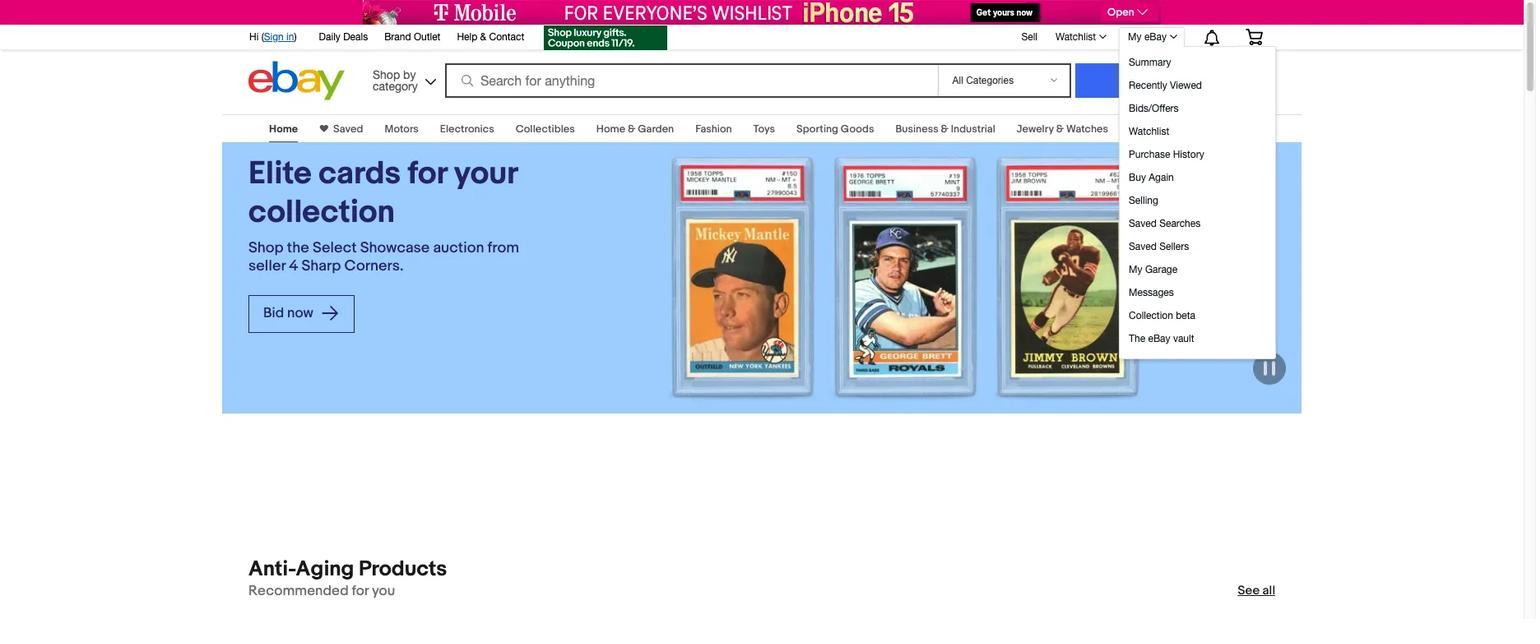 Task type: locate. For each thing, give the bounding box(es) containing it.
brand outlet link
[[384, 29, 441, 47]]

collection beta
[[1129, 310, 1196, 322]]

open
[[1108, 6, 1135, 19]]

bid
[[263, 305, 284, 322]]

saved inside elite cards for your collection main content
[[333, 123, 363, 136]]

1 vertical spatial for
[[352, 583, 369, 600]]

for left you
[[352, 583, 369, 600]]

saved inside saved sellers link
[[1129, 241, 1157, 253]]

0 horizontal spatial shop
[[249, 239, 284, 257]]

my
[[1128, 31, 1142, 43], [1129, 264, 1143, 276]]

& right jewelry
[[1056, 123, 1064, 136]]

1 vertical spatial ebay
[[1130, 123, 1153, 136]]

0 vertical spatial my
[[1128, 31, 1142, 43]]

& right help
[[480, 31, 487, 43]]

my garage
[[1129, 264, 1178, 276]]

saved for saved
[[333, 123, 363, 136]]

1 horizontal spatial home
[[596, 123, 626, 136]]

shop up seller
[[249, 239, 284, 257]]

saved searches link
[[1125, 212, 1273, 235]]

saved searches
[[1129, 218, 1201, 230]]

category
[[373, 79, 418, 93]]

my left garage
[[1129, 264, 1143, 276]]

contact
[[489, 31, 524, 43]]

for down the motors link
[[408, 155, 447, 193]]

(
[[261, 31, 264, 43]]

fashion link
[[696, 123, 732, 136]]

saved up cards
[[333, 123, 363, 136]]

1 vertical spatial saved
[[1129, 218, 1157, 230]]

bids/offers
[[1129, 103, 1179, 114]]

fashion
[[696, 123, 732, 136]]

advertisement region
[[363, 0, 1161, 25]]

2 home from the left
[[596, 123, 626, 136]]

0 vertical spatial watchlist
[[1056, 31, 1096, 43]]

sellers
[[1160, 241, 1189, 253]]

recommended
[[249, 583, 349, 600]]

recently viewed
[[1129, 80, 1202, 91]]

ebay up the summary
[[1145, 31, 1167, 43]]

collectibles link
[[516, 123, 575, 136]]

viewed
[[1170, 80, 1202, 91]]

0 vertical spatial saved
[[333, 123, 363, 136]]

shop
[[373, 68, 400, 81], [249, 239, 284, 257]]

saved up my garage on the top right of the page
[[1129, 241, 1157, 253]]

my for my garage
[[1129, 264, 1143, 276]]

daily
[[319, 31, 341, 43]]

searches
[[1160, 218, 1201, 230]]

ebay
[[1145, 31, 1167, 43], [1130, 123, 1153, 136], [1148, 333, 1171, 345]]

& inside account navigation
[[480, 31, 487, 43]]

1 home from the left
[[269, 123, 298, 136]]

ebay live
[[1130, 123, 1175, 136]]

shop left by
[[373, 68, 400, 81]]

None submit
[[1076, 63, 1214, 98]]

shop inside elite cards for your collection shop the select showcase auction from seller 4 sharp corners.
[[249, 239, 284, 257]]

0 vertical spatial for
[[408, 155, 447, 193]]

sporting goods link
[[797, 123, 874, 136]]

my ebay
[[1128, 31, 1167, 43]]

watches
[[1066, 123, 1108, 136]]

deals
[[343, 31, 368, 43]]

for inside elite cards for your collection shop the select showcase auction from seller 4 sharp corners.
[[408, 155, 447, 193]]

watchlist link up history
[[1125, 120, 1273, 143]]

my inside my garage link
[[1129, 264, 1143, 276]]

goods
[[841, 123, 874, 136]]

0 vertical spatial ebay
[[1145, 31, 1167, 43]]

0 horizontal spatial watchlist
[[1056, 31, 1096, 43]]

saved down selling
[[1129, 218, 1157, 230]]

my garage link
[[1125, 258, 1273, 281]]

home up elite
[[269, 123, 298, 136]]

1 horizontal spatial watchlist
[[1129, 126, 1170, 137]]

see all link
[[1238, 584, 1276, 600]]

0 horizontal spatial watchlist link
[[1047, 27, 1114, 47]]

watchlist for watchlist "link" to the bottom
[[1129, 126, 1170, 137]]

Search for anything text field
[[448, 65, 935, 96]]

recently
[[1129, 80, 1168, 91]]

& right the 'business'
[[941, 123, 949, 136]]

shop by category
[[373, 68, 418, 93]]

0 vertical spatial watchlist link
[[1047, 27, 1114, 47]]

0 horizontal spatial for
[[352, 583, 369, 600]]

summary
[[1129, 57, 1171, 68]]

recommended for you element
[[249, 583, 395, 601]]

summary link
[[1125, 51, 1273, 74]]

outlet
[[414, 31, 441, 43]]

recommended for you
[[249, 583, 395, 600]]

saved sellers
[[1129, 241, 1189, 253]]

sporting
[[797, 123, 839, 136]]

for
[[408, 155, 447, 193], [352, 583, 369, 600]]

0 horizontal spatial home
[[269, 123, 298, 136]]

collection beta link
[[1125, 304, 1273, 328]]

anti-aging products
[[249, 557, 447, 583]]

& for industrial
[[941, 123, 949, 136]]

1 horizontal spatial shop
[[373, 68, 400, 81]]

watchlist up purchase
[[1129, 126, 1170, 137]]

saved for saved searches
[[1129, 218, 1157, 230]]

sharp
[[302, 257, 341, 275]]

collection
[[1129, 310, 1173, 322]]

my down open button
[[1128, 31, 1142, 43]]

ebay right the "the"
[[1148, 333, 1171, 345]]

purchase history
[[1129, 149, 1204, 160]]

saved link
[[328, 123, 363, 136]]

1 horizontal spatial for
[[408, 155, 447, 193]]

none submit inside shop by category banner
[[1076, 63, 1214, 98]]

auction
[[433, 239, 484, 257]]

jewelry
[[1017, 123, 1054, 136]]

0 vertical spatial shop
[[373, 68, 400, 81]]

1 vertical spatial watchlist
[[1129, 126, 1170, 137]]

1 vertical spatial shop
[[249, 239, 284, 257]]

jewelry & watches
[[1017, 123, 1108, 136]]

collectibles
[[516, 123, 575, 136]]

help & contact
[[457, 31, 524, 43]]

ebay left live
[[1130, 123, 1153, 136]]

beta
[[1176, 310, 1196, 322]]

1 vertical spatial my
[[1129, 264, 1143, 276]]

&
[[480, 31, 487, 43], [628, 123, 636, 136], [941, 123, 949, 136], [1056, 123, 1064, 136]]

all
[[1263, 584, 1276, 599]]

again
[[1149, 172, 1174, 184]]

home left 'garden'
[[596, 123, 626, 136]]

& left 'garden'
[[628, 123, 636, 136]]

the ebay vault
[[1129, 333, 1194, 345]]

watchlist link down open at the right top of page
[[1047, 27, 1114, 47]]

home
[[269, 123, 298, 136], [596, 123, 626, 136]]

hi ( sign in )
[[249, 31, 297, 43]]

2 vertical spatial saved
[[1129, 241, 1157, 253]]

2 vertical spatial ebay
[[1148, 333, 1171, 345]]

saved inside the 'saved searches' link
[[1129, 218, 1157, 230]]

shop by category banner
[[240, 21, 1276, 360]]

my inside my ebay link
[[1128, 31, 1142, 43]]

1 horizontal spatial watchlist link
[[1125, 120, 1273, 143]]

watchlist right sell
[[1056, 31, 1096, 43]]

corners.
[[344, 257, 404, 275]]

sporting goods
[[797, 123, 874, 136]]

my for my ebay
[[1128, 31, 1142, 43]]

collection
[[249, 193, 395, 232]]



Task type: describe. For each thing, give the bounding box(es) containing it.
messages link
[[1125, 281, 1273, 304]]

home & garden
[[596, 123, 674, 136]]

the
[[287, 239, 309, 257]]

help & contact link
[[457, 29, 524, 47]]

sell
[[1022, 31, 1038, 42]]

my ebay link
[[1119, 27, 1185, 47]]

elite cards for your collection main content
[[0, 105, 1524, 620]]

1 vertical spatial watchlist link
[[1125, 120, 1273, 143]]

recently viewed link
[[1125, 74, 1273, 97]]

ebay for my
[[1145, 31, 1167, 43]]

shop by category button
[[365, 61, 439, 97]]

buy
[[1129, 172, 1146, 184]]

selling
[[1129, 195, 1159, 207]]

the
[[1129, 333, 1146, 345]]

electronics
[[440, 123, 494, 136]]

4
[[289, 257, 298, 275]]

anti-aging products link
[[249, 557, 447, 583]]

garden
[[638, 123, 674, 136]]

& for watches
[[1056, 123, 1064, 136]]

from
[[488, 239, 519, 257]]

the ebay vault link
[[1125, 328, 1273, 351]]

elite
[[249, 155, 312, 193]]

showcase
[[360, 239, 430, 257]]

home for home & garden
[[596, 123, 626, 136]]

messages
[[1129, 287, 1174, 299]]

aging
[[296, 557, 354, 583]]

see
[[1238, 584, 1260, 599]]

live
[[1156, 123, 1175, 136]]

& for garden
[[628, 123, 636, 136]]

brand
[[384, 31, 411, 43]]

sell link
[[1014, 31, 1045, 42]]

bid now link
[[249, 295, 354, 333]]

help
[[457, 31, 478, 43]]

your
[[454, 155, 517, 193]]

saved for saved sellers
[[1129, 241, 1157, 253]]

business
[[896, 123, 939, 136]]

select
[[313, 239, 357, 257]]

your shopping cart image
[[1245, 29, 1264, 45]]

purchase
[[1129, 149, 1170, 160]]

daily deals
[[319, 31, 368, 43]]

by
[[403, 68, 416, 81]]

bids/offers link
[[1125, 97, 1273, 120]]

home for home
[[269, 123, 298, 136]]

home & garden link
[[596, 123, 674, 136]]

products
[[359, 557, 447, 583]]

saved sellers link
[[1125, 235, 1273, 258]]

watchlist for the topmost watchlist "link"
[[1056, 31, 1096, 43]]

toys link
[[753, 123, 775, 136]]

history
[[1173, 149, 1204, 160]]

brand outlet
[[384, 31, 441, 43]]

electronics link
[[440, 123, 494, 136]]

shop inside shop by category
[[373, 68, 400, 81]]

account navigation
[[240, 21, 1276, 360]]

buy again link
[[1125, 166, 1273, 189]]

get the coupon image
[[544, 26, 668, 50]]

anti-
[[249, 557, 296, 583]]

see all
[[1238, 584, 1276, 599]]

& for contact
[[480, 31, 487, 43]]

open button
[[1101, 3, 1158, 21]]

motors link
[[385, 123, 419, 136]]

seller
[[249, 257, 286, 275]]

motors
[[385, 123, 419, 136]]

elite cards for your collection link
[[249, 155, 522, 233]]

selling link
[[1125, 189, 1273, 212]]

industrial
[[951, 123, 996, 136]]

hi
[[249, 31, 259, 43]]

purchase history link
[[1125, 143, 1273, 166]]

sign
[[264, 31, 284, 43]]

jewelry & watches link
[[1017, 123, 1108, 136]]

toys
[[753, 123, 775, 136]]

buy again
[[1129, 172, 1174, 184]]

)
[[294, 31, 297, 43]]

ebay inside elite cards for your collection main content
[[1130, 123, 1153, 136]]

in
[[286, 31, 294, 43]]

ebay for the
[[1148, 333, 1171, 345]]

you
[[372, 583, 395, 600]]

elite cards for your collection shop the select showcase auction from seller 4 sharp corners.
[[249, 155, 519, 275]]

business & industrial link
[[896, 123, 996, 136]]



Task type: vqa. For each thing, say whether or not it's contained in the screenshot.
summary
yes



